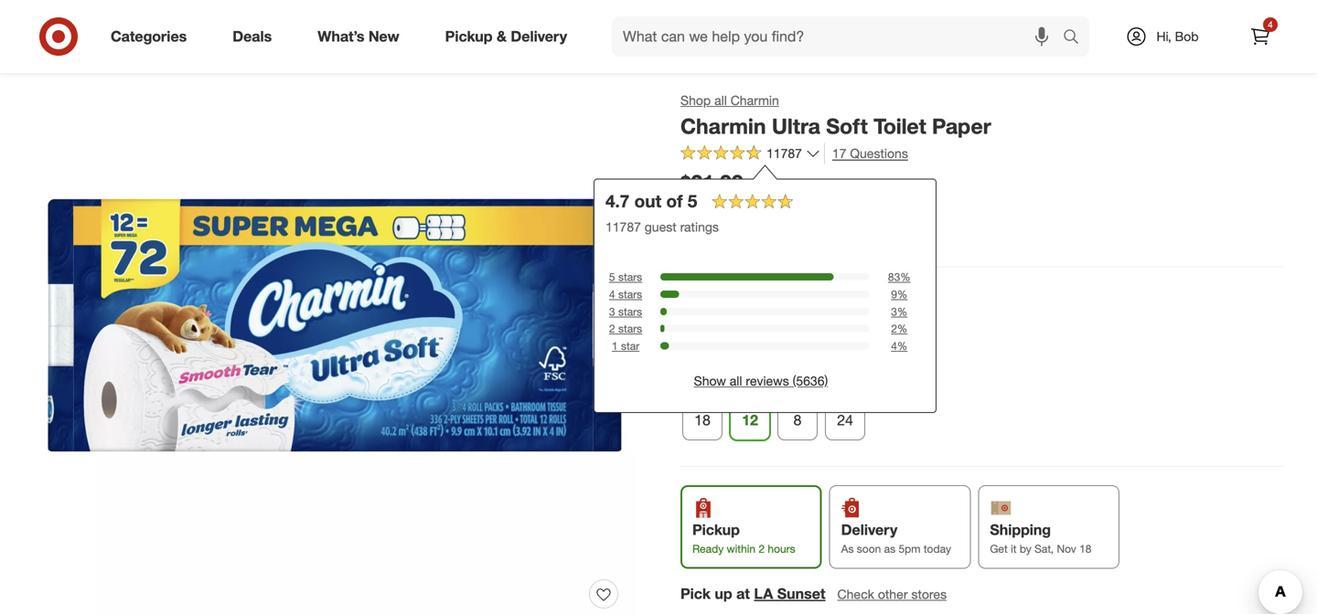 Task type: locate. For each thing, give the bounding box(es) containing it.
categories link
[[95, 16, 210, 57]]

% up '2 %'
[[897, 305, 908, 319]]

1 horizontal spatial 5
[[688, 191, 697, 212]]

3 down the 4 stars
[[609, 305, 615, 319]]

see
[[697, 227, 720, 243]]

2 horizontal spatial 4
[[1268, 19, 1273, 30]]

0 vertical spatial all
[[715, 92, 727, 108]]

0 vertical spatial at
[[681, 201, 692, 217]]

stars up star
[[618, 322, 642, 336]]

at right up
[[737, 585, 750, 603]]

1 vertical spatial 12
[[742, 412, 758, 430]]

delivery right &
[[511, 28, 567, 45]]

18 right the nov
[[1080, 543, 1092, 556]]

ultra
[[772, 113, 821, 139]]

1 horizontal spatial 18
[[1080, 543, 1092, 556]]

hi, bob
[[1157, 28, 1199, 44]]

stars for 5 stars
[[618, 270, 642, 284]]

check other stores button
[[837, 585, 948, 605]]

2 up 1
[[609, 322, 615, 336]]

2 left "hours"
[[759, 543, 765, 556]]

4 link
[[1241, 16, 1281, 57]]

super up super mega
[[716, 287, 757, 305]]

0 horizontal spatial la
[[695, 201, 711, 217]]

delivery up soon
[[841, 522, 898, 539]]

1 vertical spatial 18
[[1080, 543, 1092, 556]]

as
[[841, 543, 854, 556]]

paper
[[932, 113, 992, 139]]

1 vertical spatial 11787
[[606, 219, 641, 235]]

0 horizontal spatial 11787
[[606, 219, 641, 235]]

pickup left &
[[445, 28, 493, 45]]

5 up the 4 stars
[[609, 270, 615, 284]]

new
[[369, 28, 400, 45]]

sunset up deals at the right of page
[[715, 201, 755, 217]]

all inside button
[[730, 373, 742, 389]]

all for (5636)
[[730, 373, 742, 389]]

1 horizontal spatial pickup
[[693, 522, 740, 539]]

1 vertical spatial 5
[[609, 270, 615, 284]]

0 horizontal spatial pickup
[[445, 28, 493, 45]]

mega down size chart button
[[810, 329, 847, 347]]

12 down show all reviews (5636) button at the bottom right
[[742, 412, 758, 430]]

1 vertical spatial group
[[679, 369, 1285, 448]]

all
[[715, 92, 727, 108], [730, 373, 742, 389]]

0 vertical spatial charmin
[[731, 92, 779, 108]]

11787 down ultra
[[767, 146, 802, 162]]

2 right the see
[[723, 227, 730, 243]]

stores
[[912, 587, 947, 603]]

5 right of
[[688, 191, 697, 212]]

83 %
[[888, 270, 911, 284]]

0 horizontal spatial 18
[[695, 412, 711, 430]]

charmin up ultra
[[731, 92, 779, 108]]

3
[[609, 305, 615, 319], [891, 305, 897, 319]]

1 horizontal spatial delivery
[[841, 522, 898, 539]]

super up count 12
[[694, 329, 736, 347]]

pickup for &
[[445, 28, 493, 45]]

1 horizontal spatial all
[[730, 373, 742, 389]]

1 vertical spatial 4
[[609, 288, 615, 301]]

11787
[[767, 146, 802, 162], [606, 219, 641, 235]]

all for charmin
[[715, 92, 727, 108]]

2 3 from the left
[[891, 305, 897, 319]]

stars
[[618, 270, 642, 284], [618, 288, 642, 301], [618, 305, 642, 319], [618, 322, 642, 336]]

shop
[[681, 92, 711, 108]]

what's new
[[318, 28, 400, 45]]

1 vertical spatial delivery
[[841, 522, 898, 539]]

17 questions link
[[824, 143, 908, 164]]

pickup
[[445, 28, 493, 45], [693, 522, 740, 539]]

5 stars
[[609, 270, 642, 284]]

4 stars
[[609, 288, 642, 301]]

size inside size super mega size chart
[[808, 288, 832, 304]]

shipping
[[990, 522, 1051, 539]]

see 2 deals for this item link
[[681, 223, 1285, 248]]

1 3 from the left
[[609, 305, 615, 319]]

stars up the 4 stars
[[618, 270, 642, 284]]

stars up 3 stars
[[618, 288, 642, 301]]

size up super mega
[[681, 287, 708, 305]]

0 horizontal spatial delivery
[[511, 28, 567, 45]]

categories
[[111, 28, 187, 45]]

all right show
[[730, 373, 742, 389]]

stars for 2 stars
[[618, 322, 642, 336]]

pick
[[681, 585, 711, 603]]

pickup up ready
[[693, 522, 740, 539]]

at up ratings at the top
[[681, 201, 692, 217]]

1 stars from the top
[[618, 270, 642, 284]]

0 vertical spatial 4
[[1268, 19, 1273, 30]]

% down 3 %
[[897, 322, 908, 336]]

11787 down 4.7
[[606, 219, 641, 235]]

2 vertical spatial 4
[[891, 339, 897, 353]]

% down '2 %'
[[897, 339, 908, 353]]

9 %
[[891, 288, 908, 301]]

3 down 9
[[891, 305, 897, 319]]

group containing size
[[679, 286, 1285, 365]]

1 horizontal spatial la
[[754, 585, 773, 603]]

pickup for ready
[[693, 522, 740, 539]]

mega up show all reviews (5636)
[[740, 329, 779, 347]]

0 horizontal spatial sunset
[[715, 201, 755, 217]]

0 vertical spatial pickup
[[445, 28, 493, 45]]

1 vertical spatial charmin
[[681, 113, 766, 139]]

star
[[621, 339, 640, 353]]

bob
[[1175, 28, 1199, 44]]

1 horizontal spatial at
[[737, 585, 750, 603]]

24 link
[[825, 401, 866, 441]]

0 vertical spatial 11787
[[767, 146, 802, 162]]

group
[[679, 286, 1285, 365], [679, 369, 1285, 448]]

pickup & delivery
[[445, 28, 567, 45]]

3 for 3 %
[[891, 305, 897, 319]]

2 down 3 %
[[891, 322, 897, 336]]

1 vertical spatial la
[[754, 585, 773, 603]]

1 horizontal spatial 11787
[[767, 146, 802, 162]]

super
[[716, 287, 757, 305], [694, 329, 736, 347]]

1 horizontal spatial 4
[[891, 339, 897, 353]]

delivery
[[511, 28, 567, 45], [841, 522, 898, 539]]

0 horizontal spatial 3
[[609, 305, 615, 319]]

stars up 2 stars
[[618, 305, 642, 319]]

0 vertical spatial group
[[679, 286, 1285, 365]]

all right shop at top right
[[715, 92, 727, 108]]

1 vertical spatial sunset
[[777, 585, 826, 603]]

2 group from the top
[[679, 369, 1285, 448]]

size
[[681, 287, 708, 305], [808, 288, 832, 304]]

0 horizontal spatial size
[[681, 287, 708, 305]]

12 right show
[[728, 370, 744, 388]]

0 vertical spatial sunset
[[715, 201, 755, 217]]

0 horizontal spatial all
[[715, 92, 727, 108]]

up
[[715, 585, 733, 603]]

18
[[695, 412, 711, 430], [1080, 543, 1092, 556]]

3 for 3 stars
[[609, 305, 615, 319]]

ratings
[[680, 219, 719, 235]]

11787 for 11787
[[767, 146, 802, 162]]

3 stars from the top
[[618, 305, 642, 319]]

2 stars from the top
[[618, 288, 642, 301]]

5
[[688, 191, 697, 212], [609, 270, 615, 284]]

0 vertical spatial la
[[695, 201, 711, 217]]

1 vertical spatial all
[[730, 373, 742, 389]]

4 right 'bob'
[[1268, 19, 1273, 30]]

0 horizontal spatial 5
[[609, 270, 615, 284]]

4 up 3 stars
[[609, 288, 615, 301]]

1 horizontal spatial size
[[808, 288, 832, 304]]

18 down show
[[695, 412, 711, 430]]

4 for 4 %
[[891, 339, 897, 353]]

count
[[681, 370, 721, 388]]

2 inside pickup ready within 2 hours
[[759, 543, 765, 556]]

What can we help you find? suggestions appear below search field
[[612, 16, 1068, 57]]

4 %
[[891, 339, 908, 353]]

0 vertical spatial super
[[716, 287, 757, 305]]

0 horizontal spatial 4
[[609, 288, 615, 301]]

la right up
[[754, 585, 773, 603]]

all inside shop all charmin charmin ultra soft toilet paper
[[715, 92, 727, 108]]

size left chart
[[808, 288, 832, 304]]

check
[[838, 587, 875, 603]]

% for 83
[[901, 270, 911, 284]]

% up 9 %
[[901, 270, 911, 284]]

1 group from the top
[[679, 286, 1285, 365]]

charmin down shop at top right
[[681, 113, 766, 139]]

1 horizontal spatial 3
[[891, 305, 897, 319]]

super mega link
[[683, 318, 791, 358]]

soft
[[826, 113, 868, 139]]

1 vertical spatial super
[[694, 329, 736, 347]]

sunset down "hours"
[[777, 585, 826, 603]]

18 link
[[683, 401, 723, 441]]

pickup inside pickup ready within 2 hours
[[693, 522, 740, 539]]

at
[[681, 201, 692, 217], [737, 585, 750, 603]]

1 vertical spatial pickup
[[693, 522, 740, 539]]

deals link
[[217, 16, 295, 57]]

3 %
[[891, 305, 908, 319]]

questions
[[850, 146, 908, 162]]

4
[[1268, 19, 1273, 30], [609, 288, 615, 301], [891, 339, 897, 353]]

by
[[1020, 543, 1032, 556]]

12
[[728, 370, 744, 388], [742, 412, 758, 430]]

la
[[695, 201, 711, 217], [754, 585, 773, 603]]

la up ratings at the top
[[695, 201, 711, 217]]

what's new link
[[302, 16, 422, 57]]

search button
[[1055, 16, 1099, 60]]

2
[[723, 227, 730, 243], [609, 322, 615, 336], [891, 322, 897, 336], [759, 543, 765, 556]]

4 down '2 %'
[[891, 339, 897, 353]]

reviews
[[746, 373, 789, 389]]

0 vertical spatial delivery
[[511, 28, 567, 45]]

4 stars from the top
[[618, 322, 642, 336]]

% up 3 %
[[897, 288, 908, 301]]

%
[[901, 270, 911, 284], [897, 288, 908, 301], [897, 305, 908, 319], [897, 322, 908, 336], [897, 339, 908, 353]]

mega left size chart button
[[761, 287, 800, 305]]

sunset
[[715, 201, 755, 217], [777, 585, 826, 603]]



Task type: describe. For each thing, give the bounding box(es) containing it.
17
[[833, 146, 847, 162]]

soon
[[857, 543, 881, 556]]

83
[[888, 270, 901, 284]]

la sunset button
[[754, 584, 826, 605]]

show all reviews (5636)
[[694, 373, 828, 389]]

pickup ready within 2 hours
[[693, 522, 796, 556]]

mega link
[[798, 318, 859, 358]]

24
[[837, 412, 854, 430]]

stars for 3 stars
[[618, 305, 642, 319]]

&
[[497, 28, 507, 45]]

delivery inside pickup & delivery link
[[511, 28, 567, 45]]

nov
[[1057, 543, 1077, 556]]

size super mega size chart
[[681, 287, 866, 305]]

count 12
[[681, 370, 744, 388]]

2 %
[[891, 322, 908, 336]]

of
[[667, 191, 683, 212]]

sat,
[[1035, 543, 1054, 556]]

today
[[924, 543, 952, 556]]

hours
[[768, 543, 796, 556]]

% for 4
[[897, 339, 908, 353]]

12 link
[[730, 401, 770, 441]]

4 for 4 stars
[[609, 288, 615, 301]]

out
[[635, 191, 662, 212]]

search
[[1055, 29, 1099, 47]]

18 inside "shipping get it by sat, nov 18"
[[1080, 543, 1092, 556]]

guest
[[645, 219, 677, 235]]

4.7 out of 5
[[606, 191, 697, 212]]

charmin ultra soft toilet paper, 1 of 13 image
[[33, 24, 637, 615]]

shipping get it by sat, nov 18
[[990, 522, 1092, 556]]

% for 3
[[897, 305, 908, 319]]

% for 9
[[897, 288, 908, 301]]

what's
[[318, 28, 365, 45]]

5pm
[[899, 543, 921, 556]]

delivery inside delivery as soon as 5pm today
[[841, 522, 898, 539]]

1
[[612, 339, 618, 353]]

group containing count
[[679, 369, 1285, 448]]

deals
[[233, 28, 272, 45]]

other
[[878, 587, 908, 603]]

11787 for 11787 guest ratings
[[606, 219, 641, 235]]

see 2 deals for this item
[[697, 227, 836, 243]]

item
[[811, 227, 836, 243]]

3 stars
[[609, 305, 642, 319]]

toilet
[[874, 113, 927, 139]]

0 vertical spatial 18
[[695, 412, 711, 430]]

4 for 4
[[1268, 19, 1273, 30]]

2 stars
[[609, 322, 642, 336]]

% for 2
[[897, 322, 908, 336]]

$21.99
[[681, 170, 744, 195]]

2 inside 'link'
[[723, 227, 730, 243]]

8
[[794, 412, 802, 430]]

as
[[884, 543, 896, 556]]

at la sunset
[[681, 201, 755, 217]]

17 questions
[[833, 146, 908, 162]]

within
[[727, 543, 756, 556]]

pick up at la sunset
[[681, 585, 826, 603]]

size chart button
[[807, 287, 867, 307]]

0 vertical spatial 12
[[728, 370, 744, 388]]

shop all charmin charmin ultra soft toilet paper
[[681, 92, 992, 139]]

check other stores
[[838, 587, 947, 603]]

9
[[891, 288, 897, 301]]

(5636)
[[793, 373, 828, 389]]

chart
[[836, 288, 866, 304]]

delivery as soon as 5pm today
[[841, 522, 952, 556]]

pickup & delivery link
[[430, 16, 590, 57]]

4.7
[[606, 191, 630, 212]]

super inside super mega link
[[694, 329, 736, 347]]

for
[[768, 227, 784, 243]]

0 horizontal spatial at
[[681, 201, 692, 217]]

ready
[[693, 543, 724, 556]]

8 link
[[778, 401, 818, 441]]

deals
[[734, 227, 765, 243]]

1 star
[[612, 339, 640, 353]]

1 vertical spatial at
[[737, 585, 750, 603]]

hi,
[[1157, 28, 1172, 44]]

1 horizontal spatial sunset
[[777, 585, 826, 603]]

show
[[694, 373, 726, 389]]

it
[[1011, 543, 1017, 556]]

super mega
[[694, 329, 779, 347]]

0 vertical spatial 5
[[688, 191, 697, 212]]

stars for 4 stars
[[618, 288, 642, 301]]

11787 guest ratings
[[606, 219, 719, 235]]

show all reviews (5636) button
[[694, 372, 828, 391]]

11787 link
[[681, 143, 821, 166]]

get
[[990, 543, 1008, 556]]

this
[[787, 227, 807, 243]]



Task type: vqa. For each thing, say whether or not it's contained in the screenshot.
When
no



